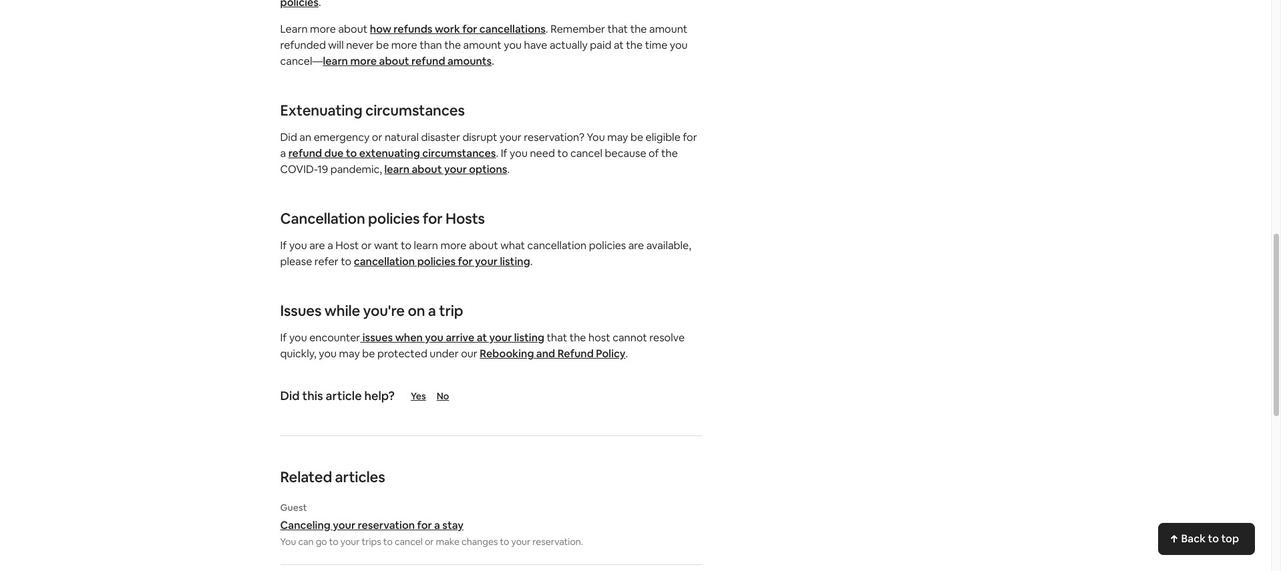 Task type: vqa. For each thing, say whether or not it's contained in the screenshot.


Task type: describe. For each thing, give the bounding box(es) containing it.
cannot
[[613, 331, 647, 345]]

please
[[280, 255, 312, 269]]

learn for learn about your options .
[[384, 162, 410, 176]]

our
[[461, 347, 477, 361]]

you up "under"
[[425, 331, 444, 345]]

to inside . if you need to cancel because of the covid-19 pandemic,
[[557, 146, 568, 160]]

policies inside if you are a host or want to learn more about what cancellation policies are available, please refer to
[[589, 238, 626, 253]]

host
[[336, 238, 359, 253]]

learn more about refund amounts .
[[323, 54, 494, 68]]

changes
[[462, 536, 498, 548]]

learn more about how refunds work for cancellations
[[280, 22, 546, 36]]

to up pandemic,
[[346, 146, 357, 160]]

policy
[[596, 347, 626, 361]]

article
[[326, 388, 362, 403]]

the up time at the right top of the page
[[630, 22, 647, 36]]

to down canceling your reservation for a stay link
[[500, 536, 509, 548]]

1 vertical spatial amount
[[463, 38, 501, 52]]

top
[[1221, 532, 1239, 546]]

how refunds work for cancellations link
[[370, 22, 546, 36]]

if for are
[[280, 238, 287, 253]]

if inside . if you need to cancel because of the covid-19 pandemic,
[[501, 146, 507, 160]]

this
[[302, 388, 323, 403]]

0 horizontal spatial cancellation
[[354, 255, 415, 269]]

1 vertical spatial circumstances
[[422, 146, 496, 160]]

pandemic,
[[330, 162, 382, 176]]

make
[[436, 536, 460, 548]]

for down hosts
[[458, 255, 473, 269]]

or inside guest canceling your reservation for a stay you can go to your trips to cancel or make changes to your reservation.
[[425, 536, 434, 548]]

cancellations
[[480, 22, 546, 36]]

no button
[[437, 390, 475, 402]]

the down work
[[444, 38, 461, 52]]

refund due to extenuating circumstances
[[288, 146, 496, 160]]

a inside if you are a host or want to learn more about what cancellation policies are available, please refer to
[[327, 238, 333, 253]]

you right time at the right top of the page
[[670, 38, 688, 52]]

if you are a host or want to learn more about what cancellation policies are available, please refer to
[[280, 238, 691, 269]]

issues when you arrive at your listing link
[[360, 331, 544, 345]]

cancel inside guest canceling your reservation for a stay you can go to your trips to cancel or make changes to your reservation.
[[395, 536, 423, 548]]

disrupt
[[463, 130, 497, 144]]

1 vertical spatial at
[[477, 331, 487, 345]]

stay
[[442, 518, 464, 532]]

to down host
[[341, 255, 352, 269]]

canceling
[[280, 518, 331, 532]]

for right work
[[462, 22, 477, 36]]

emergency
[[314, 130, 370, 144]]

the left time at the right top of the page
[[626, 38, 643, 52]]

about down how at the top left of the page
[[379, 54, 409, 68]]

back to top button
[[1159, 523, 1255, 555]]

learn more about refund amounts link
[[323, 54, 492, 68]]

and
[[536, 347, 555, 361]]

extenuating
[[359, 146, 420, 160]]

related
[[280, 468, 332, 486]]

protected
[[377, 347, 427, 361]]

0 horizontal spatial refund
[[288, 146, 322, 160]]

about up the never
[[338, 22, 368, 36]]

19
[[318, 162, 328, 176]]

to right want on the top
[[401, 238, 412, 253]]

issues
[[280, 301, 322, 320]]

hosts
[[446, 209, 485, 228]]

. remember that the amount refunded will never be more than the amount you have actually paid at the time you cancel—
[[280, 22, 688, 68]]

canceling your reservation for a stay element
[[280, 502, 702, 548]]

eligible
[[646, 130, 681, 144]]

to right go
[[329, 536, 339, 548]]

rebooking
[[480, 347, 534, 361]]

that inside the . remember that the amount refunded will never be more than the amount you have actually paid at the time you cancel—
[[608, 22, 628, 36]]

articles
[[335, 468, 385, 486]]

or inside if you are a host or want to learn more about what cancellation policies are available, please refer to
[[361, 238, 372, 253]]

you up quickly,
[[289, 331, 307, 345]]

you're
[[363, 301, 405, 320]]

learn for learn more about refund amounts .
[[323, 54, 348, 68]]

want
[[374, 238, 399, 253]]

of
[[649, 146, 659, 160]]

go
[[316, 536, 327, 548]]

if for encounter
[[280, 331, 287, 345]]

cancellation inside if you are a host or want to learn more about what cancellation policies are available, please refer to
[[527, 238, 587, 253]]

did this article help?
[[280, 388, 395, 403]]

can
[[298, 536, 314, 548]]

actually
[[550, 38, 588, 52]]

refunds
[[394, 22, 433, 36]]

remember
[[551, 22, 605, 36]]

policies for cancellation policies for your listing .
[[417, 255, 456, 269]]

issues while you're on a trip
[[280, 301, 463, 320]]

policies for cancellation policies for hosts
[[368, 209, 420, 228]]

host
[[589, 331, 610, 345]]

guest
[[280, 502, 307, 514]]

did for did an emergency or natural disaster disrupt your reservation? you may be eligible for a
[[280, 130, 297, 144]]

rebooking and refund policy link
[[480, 347, 626, 361]]

work
[[435, 22, 460, 36]]

about inside if you are a host or want to learn more about what cancellation policies are available, please refer to
[[469, 238, 498, 253]]

if you encounter issues when you arrive at your listing
[[280, 331, 544, 345]]

need
[[530, 146, 555, 160]]

what
[[500, 238, 525, 253]]

encounter
[[309, 331, 360, 345]]

cancellation policies for hosts
[[280, 209, 485, 228]]

reservation?
[[524, 130, 585, 144]]

back to top
[[1181, 532, 1239, 546]]

rebooking and refund policy .
[[480, 347, 628, 361]]

more inside the . remember that the amount refunded will never be more than the amount you have actually paid at the time you cancel—
[[391, 38, 417, 52]]



Task type: locate. For each thing, give the bounding box(es) containing it.
learn
[[323, 54, 348, 68], [384, 162, 410, 176], [414, 238, 438, 253]]

policies up trip
[[417, 255, 456, 269]]

arrive
[[446, 331, 474, 345]]

your right disrupt
[[500, 130, 522, 144]]

related articles
[[280, 468, 385, 486]]

that the host cannot resolve quickly, you may be protected under our
[[280, 331, 685, 361]]

yes
[[411, 390, 426, 402]]

0 vertical spatial learn
[[323, 54, 348, 68]]

learn inside if you are a host or want to learn more about what cancellation policies are available, please refer to
[[414, 238, 438, 253]]

0 vertical spatial refund
[[411, 54, 445, 68]]

circumstances up natural
[[365, 101, 465, 120]]

you inside that the host cannot resolve quickly, you may be protected under our
[[319, 347, 337, 361]]

paid
[[590, 38, 612, 52]]

be down issues at the bottom of page
[[362, 347, 375, 361]]

if
[[501, 146, 507, 160], [280, 238, 287, 253], [280, 331, 287, 345]]

be up the because
[[631, 130, 643, 144]]

a right on
[[428, 301, 436, 320]]

1 vertical spatial that
[[547, 331, 567, 345]]

trips
[[362, 536, 381, 548]]

or right host
[[361, 238, 372, 253]]

when
[[395, 331, 423, 345]]

you inside guest canceling your reservation for a stay you can go to your trips to cancel or make changes to your reservation.
[[280, 536, 296, 548]]

your down hosts
[[475, 255, 498, 269]]

more up learn more about refund amounts link at the left of page
[[391, 38, 417, 52]]

1 horizontal spatial at
[[614, 38, 624, 52]]

1 vertical spatial did
[[280, 388, 300, 403]]

.
[[546, 22, 548, 36], [492, 54, 494, 68], [496, 146, 498, 160], [507, 162, 510, 176], [530, 255, 533, 269], [626, 347, 628, 361]]

be
[[376, 38, 389, 52], [631, 130, 643, 144], [362, 347, 375, 361]]

2 vertical spatial policies
[[417, 255, 456, 269]]

cancellation right what
[[527, 238, 587, 253]]

1 horizontal spatial may
[[607, 130, 628, 144]]

2 vertical spatial be
[[362, 347, 375, 361]]

listing down what
[[500, 255, 530, 269]]

1 vertical spatial may
[[339, 347, 360, 361]]

a inside did an emergency or natural disaster disrupt your reservation? you may be eligible for a
[[280, 146, 286, 160]]

you
[[587, 130, 605, 144], [280, 536, 296, 548]]

be down how at the top left of the page
[[376, 38, 389, 52]]

you up please
[[289, 238, 307, 253]]

trip
[[439, 301, 463, 320]]

are
[[309, 238, 325, 253], [628, 238, 644, 253]]

if up please
[[280, 238, 287, 253]]

0 vertical spatial if
[[501, 146, 507, 160]]

cancellation
[[280, 209, 365, 228]]

quickly,
[[280, 347, 316, 361]]

. inside the . remember that the amount refunded will never be more than the amount you have actually paid at the time you cancel—
[[546, 22, 548, 36]]

. inside . if you need to cancel because of the covid-19 pandemic,
[[496, 146, 498, 160]]

disaster
[[421, 130, 460, 144]]

cancel—
[[280, 54, 323, 68]]

or up extenuating
[[372, 130, 382, 144]]

available,
[[646, 238, 691, 253]]

covid-
[[280, 162, 318, 176]]

time
[[645, 38, 668, 52]]

learn about your options .
[[384, 162, 510, 176]]

1 horizontal spatial amount
[[649, 22, 688, 36]]

have
[[524, 38, 547, 52]]

1 vertical spatial if
[[280, 238, 287, 253]]

at right paid
[[614, 38, 624, 52]]

you left can
[[280, 536, 296, 548]]

policies left available,
[[589, 238, 626, 253]]

1 vertical spatial learn
[[384, 162, 410, 176]]

2 vertical spatial or
[[425, 536, 434, 548]]

due
[[324, 146, 344, 160]]

1 horizontal spatial be
[[376, 38, 389, 52]]

1 horizontal spatial refund
[[411, 54, 445, 68]]

for left hosts
[[423, 209, 443, 228]]

reservation
[[358, 518, 415, 532]]

more up will
[[310, 22, 336, 36]]

options
[[469, 162, 507, 176]]

may down encounter
[[339, 347, 360, 361]]

more inside if you are a host or want to learn more about what cancellation policies are available, please refer to
[[441, 238, 467, 253]]

refund
[[558, 347, 594, 361]]

a inside guest canceling your reservation for a stay you can go to your trips to cancel or make changes to your reservation.
[[434, 518, 440, 532]]

a up "refer"
[[327, 238, 333, 253]]

resolve
[[650, 331, 685, 345]]

that up paid
[[608, 22, 628, 36]]

amount up time at the right top of the page
[[649, 22, 688, 36]]

listing up and
[[514, 331, 544, 345]]

be inside did an emergency or natural disaster disrupt your reservation? you may be eligible for a
[[631, 130, 643, 144]]

may inside did an emergency or natural disaster disrupt your reservation? you may be eligible for a
[[607, 130, 628, 144]]

for right eligible
[[683, 130, 697, 144]]

if up options
[[501, 146, 507, 160]]

0 vertical spatial that
[[608, 22, 628, 36]]

0 horizontal spatial be
[[362, 347, 375, 361]]

your left trips
[[341, 536, 360, 548]]

policies up want on the top
[[368, 209, 420, 228]]

0 vertical spatial cancel
[[570, 146, 602, 160]]

cancellation
[[527, 238, 587, 253], [354, 255, 415, 269]]

or inside did an emergency or natural disaster disrupt your reservation? you may be eligible for a
[[372, 130, 382, 144]]

reservation.
[[533, 536, 583, 548]]

if inside if you are a host or want to learn more about what cancellation policies are available, please refer to
[[280, 238, 287, 253]]

1 did from the top
[[280, 130, 297, 144]]

0 horizontal spatial at
[[477, 331, 487, 345]]

0 vertical spatial amount
[[649, 22, 688, 36]]

0 vertical spatial you
[[587, 130, 605, 144]]

you
[[504, 38, 522, 52], [670, 38, 688, 52], [510, 146, 528, 160], [289, 238, 307, 253], [289, 331, 307, 345], [425, 331, 444, 345], [319, 347, 337, 361]]

while
[[325, 301, 360, 320]]

did an emergency or natural disaster disrupt your reservation? you may be eligible for a
[[280, 130, 697, 160]]

learn down refund due to extenuating circumstances
[[384, 162, 410, 176]]

because
[[605, 146, 646, 160]]

for inside did an emergency or natural disaster disrupt your reservation? you may be eligible for a
[[683, 130, 697, 144]]

your down canceling your reservation for a stay link
[[511, 536, 531, 548]]

your left options
[[444, 162, 467, 176]]

to down the reservation?
[[557, 146, 568, 160]]

2 are from the left
[[628, 238, 644, 253]]

1 vertical spatial you
[[280, 536, 296, 548]]

cancel down the reservation?
[[570, 146, 602, 160]]

never
[[346, 38, 374, 52]]

canceling your reservation for a stay link
[[280, 518, 702, 532]]

back
[[1181, 532, 1206, 546]]

refund
[[411, 54, 445, 68], [288, 146, 322, 160]]

learn
[[280, 22, 308, 36]]

2 horizontal spatial learn
[[414, 238, 438, 253]]

that inside that the host cannot resolve quickly, you may be protected under our
[[547, 331, 567, 345]]

more down the never
[[350, 54, 377, 68]]

policies
[[368, 209, 420, 228], [589, 238, 626, 253], [417, 255, 456, 269]]

cancel down reservation
[[395, 536, 423, 548]]

will
[[328, 38, 344, 52]]

1 horizontal spatial cancellation
[[527, 238, 587, 253]]

at inside the . remember that the amount refunded will never be more than the amount you have actually paid at the time you cancel—
[[614, 38, 624, 52]]

you inside . if you need to cancel because of the covid-19 pandemic,
[[510, 146, 528, 160]]

be for refund
[[376, 38, 389, 52]]

1 vertical spatial listing
[[514, 331, 544, 345]]

did
[[280, 130, 297, 144], [280, 388, 300, 403]]

more
[[310, 22, 336, 36], [391, 38, 417, 52], [350, 54, 377, 68], [441, 238, 467, 253]]

no
[[437, 390, 449, 402]]

2 vertical spatial learn
[[414, 238, 438, 253]]

0 vertical spatial cancellation
[[527, 238, 587, 253]]

for
[[462, 22, 477, 36], [683, 130, 697, 144], [423, 209, 443, 228], [458, 255, 473, 269], [417, 518, 432, 532]]

at up our
[[477, 331, 487, 345]]

1 horizontal spatial learn
[[384, 162, 410, 176]]

be for policy
[[362, 347, 375, 361]]

1 vertical spatial or
[[361, 238, 372, 253]]

1 horizontal spatial that
[[608, 22, 628, 36]]

did for did this article help?
[[280, 388, 300, 403]]

refund down an
[[288, 146, 322, 160]]

may
[[607, 130, 628, 144], [339, 347, 360, 361]]

for inside guest canceling your reservation for a stay you can go to your trips to cancel or make changes to your reservation.
[[417, 518, 432, 532]]

refund due to extenuating circumstances link
[[288, 146, 496, 160]]

. if you need to cancel because of the covid-19 pandemic,
[[280, 146, 678, 176]]

your up rebooking
[[489, 331, 512, 345]]

be inside the . remember that the amount refunded will never be more than the amount you have actually paid at the time you cancel—
[[376, 38, 389, 52]]

to down reservation
[[383, 536, 393, 548]]

cancel inside . if you need to cancel because of the covid-19 pandemic,
[[570, 146, 602, 160]]

refunded
[[280, 38, 326, 52]]

amount
[[649, 22, 688, 36], [463, 38, 501, 52]]

0 vertical spatial be
[[376, 38, 389, 52]]

0 vertical spatial may
[[607, 130, 628, 144]]

to
[[346, 146, 357, 160], [557, 146, 568, 160], [401, 238, 412, 253], [341, 255, 352, 269], [1208, 532, 1219, 546], [329, 536, 339, 548], [383, 536, 393, 548], [500, 536, 509, 548]]

to inside button
[[1208, 532, 1219, 546]]

a left the stay
[[434, 518, 440, 532]]

1 vertical spatial be
[[631, 130, 643, 144]]

issues
[[363, 331, 393, 345]]

on
[[408, 301, 425, 320]]

0 horizontal spatial learn
[[323, 54, 348, 68]]

cancellation down want on the top
[[354, 255, 415, 269]]

0 vertical spatial did
[[280, 130, 297, 144]]

may up the because
[[607, 130, 628, 144]]

did left the this
[[280, 388, 300, 403]]

cancellation policies for your listing link
[[354, 255, 530, 269]]

1 vertical spatial policies
[[589, 238, 626, 253]]

are left available,
[[628, 238, 644, 253]]

you inside did an emergency or natural disaster disrupt your reservation? you may be eligible for a
[[587, 130, 605, 144]]

0 vertical spatial or
[[372, 130, 382, 144]]

about left what
[[469, 238, 498, 253]]

0 horizontal spatial that
[[547, 331, 567, 345]]

natural
[[385, 130, 419, 144]]

you down cancellations
[[504, 38, 522, 52]]

the inside that the host cannot resolve quickly, you may be protected under our
[[570, 331, 586, 345]]

1 vertical spatial cancel
[[395, 536, 423, 548]]

amount up amounts
[[463, 38, 501, 52]]

the right of
[[661, 146, 678, 160]]

a up covid- at the top of page
[[280, 146, 286, 160]]

how
[[370, 22, 391, 36]]

0 vertical spatial circumstances
[[365, 101, 465, 120]]

1 vertical spatial cancellation
[[354, 255, 415, 269]]

help?
[[364, 388, 395, 403]]

0 vertical spatial policies
[[368, 209, 420, 228]]

you down encounter
[[319, 347, 337, 361]]

to left the top
[[1208, 532, 1219, 546]]

be inside that the host cannot resolve quickly, you may be protected under our
[[362, 347, 375, 361]]

than
[[420, 38, 442, 52]]

or left make
[[425, 536, 434, 548]]

about down disaster
[[412, 162, 442, 176]]

0 vertical spatial at
[[614, 38, 624, 52]]

may inside that the host cannot resolve quickly, you may be protected under our
[[339, 347, 360, 361]]

you inside if you are a host or want to learn more about what cancellation policies are available, please refer to
[[289, 238, 307, 253]]

circumstances up learn about your options .
[[422, 146, 496, 160]]

1 horizontal spatial are
[[628, 238, 644, 253]]

0 horizontal spatial are
[[309, 238, 325, 253]]

0 horizontal spatial cancel
[[395, 536, 423, 548]]

0 horizontal spatial you
[[280, 536, 296, 548]]

your right canceling
[[333, 518, 355, 532]]

extenuating circumstances
[[280, 101, 465, 120]]

listing
[[500, 255, 530, 269], [514, 331, 544, 345]]

learn up cancellation policies for your listing link
[[414, 238, 438, 253]]

2 horizontal spatial be
[[631, 130, 643, 144]]

you left need
[[510, 146, 528, 160]]

that up rebooking and refund policy .
[[547, 331, 567, 345]]

1 are from the left
[[309, 238, 325, 253]]

cancellation policies for your listing .
[[354, 255, 533, 269]]

yes button
[[411, 390, 426, 402]]

circumstances
[[365, 101, 465, 120], [422, 146, 496, 160]]

if up quickly,
[[280, 331, 287, 345]]

2 vertical spatial if
[[280, 331, 287, 345]]

1 horizontal spatial you
[[587, 130, 605, 144]]

0 horizontal spatial may
[[339, 347, 360, 361]]

your inside did an emergency or natural disaster disrupt your reservation? you may be eligible for a
[[500, 130, 522, 144]]

refund down than
[[411, 54, 445, 68]]

2 did from the top
[[280, 388, 300, 403]]

the inside . if you need to cancel because of the covid-19 pandemic,
[[661, 146, 678, 160]]

you up the because
[[587, 130, 605, 144]]

1 vertical spatial refund
[[288, 146, 322, 160]]

1 horizontal spatial cancel
[[570, 146, 602, 160]]

the up the refund in the bottom left of the page
[[570, 331, 586, 345]]

are up "refer"
[[309, 238, 325, 253]]

guest canceling your reservation for a stay you can go to your trips to cancel or make changes to your reservation.
[[280, 502, 583, 548]]

refer
[[314, 255, 339, 269]]

your
[[500, 130, 522, 144], [444, 162, 467, 176], [475, 255, 498, 269], [489, 331, 512, 345], [333, 518, 355, 532], [341, 536, 360, 548], [511, 536, 531, 548]]

0 vertical spatial listing
[[500, 255, 530, 269]]

for left the stay
[[417, 518, 432, 532]]

did inside did an emergency or natural disaster disrupt your reservation? you may be eligible for a
[[280, 130, 297, 144]]

extenuating
[[280, 101, 362, 120]]

did left an
[[280, 130, 297, 144]]

under
[[430, 347, 459, 361]]

learn down will
[[323, 54, 348, 68]]

0 horizontal spatial amount
[[463, 38, 501, 52]]

more up cancellation policies for your listing .
[[441, 238, 467, 253]]



